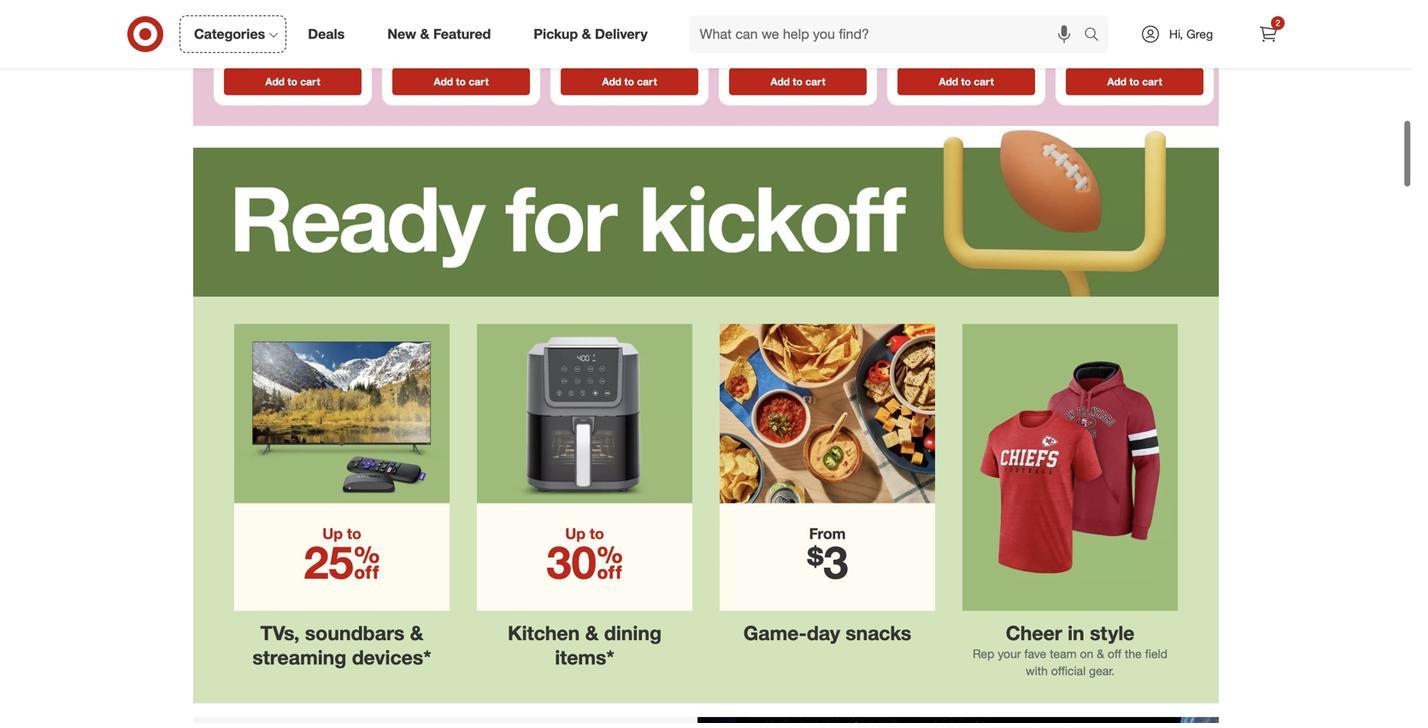 Task type: locate. For each thing, give the bounding box(es) containing it.
in up 'on'
[[1068, 622, 1084, 646]]

2 2pc from the left
[[815, 43, 836, 58]]

a
[[1127, 43, 1134, 58]]

hi, greg
[[1169, 26, 1213, 41]]

2pc inside fao schwarz 9" hugging sloths 2pc toy plush
[[649, 43, 670, 58]]

up to 25 
[[304, 525, 380, 590]]

plush down $19.99
[[733, 58, 762, 72]]

&
[[420, 26, 429, 42], [582, 26, 591, 42], [410, 622, 423, 646], [585, 622, 599, 646], [1097, 647, 1104, 662]]

cart down featured
[[469, 75, 489, 88]]

0 horizontal spatial in
[[1068, 622, 1084, 646]]

add to cart button down $22.99 link
[[224, 68, 362, 95]]

brown
[[823, 28, 857, 43]]

1 horizontal spatial 2pc
[[815, 43, 836, 58]]

 inside up to 25 
[[354, 535, 380, 590]]

4 add to cart from the left
[[939, 75, 994, 88]]

1 horizontal spatial hugging
[[733, 43, 778, 58]]

0 horizontal spatial hugging
[[564, 43, 609, 58]]

1 horizontal spatial $9.99
[[1069, 9, 1098, 24]]

& for pickup
[[582, 26, 591, 42]]

schwarz for unicorn
[[1095, 28, 1141, 43]]

schwarz inside $19.99 fao schwarz 9" brown hugging bears 2pc toy plush add to cart
[[758, 28, 804, 43]]

in
[[1115, 43, 1124, 58], [1068, 622, 1084, 646]]

add to cart down $22.99 link
[[265, 75, 320, 88]]

1 9" from the left
[[639, 28, 651, 43]]

& up items*
[[585, 622, 599, 646]]

hi,
[[1169, 26, 1183, 41]]

$22.99
[[227, 9, 263, 24]]

in left a on the top
[[1115, 43, 1124, 58]]

schwarz inside $9.99 fao schwarz 8" mini unicorn in a bag toy plush add to cart
[[1095, 28, 1141, 43]]

hugging down 'pickup & delivery'
[[564, 43, 609, 58]]

2 cart from the left
[[469, 75, 489, 88]]

snacks
[[846, 622, 911, 646]]

kitchen & dining items*
[[508, 622, 662, 670]]

schwarz for hugging
[[758, 28, 804, 43]]

& inside the tvs, soundbars & streaming devices*
[[410, 622, 423, 646]]

delivery
[[595, 26, 648, 42]]

cart down bag
[[1142, 75, 1162, 88]]

toy right bear
[[965, 43, 983, 58]]

0 horizontal spatial up
[[322, 525, 343, 543]]

add to cart down sloths
[[602, 75, 657, 88]]

3 cart from the left
[[637, 75, 657, 88]]

cart for 1st the add to cart button from left
[[300, 75, 320, 88]]

add to cart button down bears
[[729, 68, 867, 95]]

search
[[1076, 27, 1117, 44]]

$9.99 for $9.99 fao schwarz 8" mini unicorn in a bag toy plush add to cart
[[1069, 9, 1098, 24]]

schwarz inside fao schwarz 9" hugging sloths 2pc toy plush
[[590, 28, 636, 43]]

1 cart from the left
[[300, 75, 320, 88]]

add for 1st the add to cart button from left
[[265, 75, 285, 88]]

1 vertical spatial in
[[1068, 622, 1084, 646]]

2 hugging from the left
[[733, 43, 778, 58]]

plush down 'pickup & delivery'
[[564, 58, 594, 72]]

fao inside $9.99 fao schwarz 8" mini unicorn in a bag toy plush add to cart
[[1069, 28, 1092, 43]]

plush inside $9.99 fao schwarz 8" mini unicorn in a bag toy plush add to cart
[[1069, 58, 1099, 72]]

dining
[[604, 622, 662, 646]]

2 schwarz from the left
[[758, 28, 804, 43]]

pickup & delivery
[[534, 26, 648, 42]]

3 schwarz from the left
[[927, 28, 973, 43]]

to inside up to 25 
[[347, 525, 361, 543]]

fao inside $19.99 fao schwarz 9" brown hugging bears 2pc toy plush add to cart
[[733, 28, 755, 43]]

2pc right bears
[[815, 43, 836, 58]]

& right 'pickup'
[[582, 26, 591, 42]]

2 $9.99 from the left
[[1069, 9, 1098, 24]]

2 fao from the left
[[733, 28, 755, 43]]

plush right bear
[[987, 43, 1016, 58]]

toy inside $9.99 fao schwarz 8" mini unicorn in a bag toy plush add to cart
[[1162, 43, 1180, 58]]

2pc right sloths
[[649, 43, 670, 58]]

add down unicorn
[[1107, 75, 1127, 88]]

$9.99 up glitter
[[901, 9, 930, 24]]

tvs, soundbars & streaming devices*
[[253, 622, 431, 670]]

add to cart button down featured
[[392, 68, 530, 95]]

1 2pc from the left
[[649, 43, 670, 58]]

add to cart button down bear
[[897, 68, 1035, 95]]

add to cart for the add to cart button corresponding to fao schwarz 7" cream glitter bear toy plush
[[939, 75, 994, 88]]

2 9" from the left
[[808, 28, 819, 43]]

0 horizontal spatial 
[[354, 535, 380, 590]]

streaming
[[253, 646, 346, 670]]

cheer in style rep your fave team on & off the field with official gear.
[[973, 622, 1168, 679]]

fao down $19.99
[[733, 28, 755, 43]]

1 schwarz from the left
[[590, 28, 636, 43]]

hugging down $19.99
[[733, 43, 778, 58]]

fao for glitter
[[901, 28, 923, 43]]

search button
[[1076, 15, 1117, 56]]

add down fao schwarz 9" hugging sloths 2pc toy plush
[[602, 75, 621, 88]]

add to cart button
[[224, 68, 362, 95], [392, 68, 530, 95], [561, 68, 698, 95], [729, 68, 867, 95], [897, 68, 1035, 95], [1066, 68, 1203, 95]]

5 add to cart button from the left
[[897, 68, 1035, 95]]

cart down sloths
[[637, 75, 657, 88]]

to inside up to 30 
[[590, 525, 604, 543]]

hugging
[[564, 43, 609, 58], [733, 43, 778, 58]]

1 hugging from the left
[[564, 43, 609, 58]]

0 vertical spatial in
[[1115, 43, 1124, 58]]

4 add to cart button from the left
[[729, 68, 867, 95]]

2 toy from the left
[[839, 43, 857, 58]]

3 fao from the left
[[901, 28, 923, 43]]

toy inside $19.99 fao schwarz 9" brown hugging bears 2pc toy plush add to cart
[[839, 43, 857, 58]]

toy right bears
[[839, 43, 857, 58]]

team
[[1050, 647, 1077, 662]]

5 add from the left
[[939, 75, 958, 88]]

plush
[[987, 43, 1016, 58], [564, 58, 594, 72], [733, 58, 762, 72], [1069, 58, 1099, 72]]

cart down bears
[[805, 75, 825, 88]]

 up soundbars
[[354, 535, 380, 590]]

1 horizontal spatial 9"
[[808, 28, 819, 43]]

pickup & delivery link
[[519, 15, 669, 53]]

cart
[[300, 75, 320, 88], [469, 75, 489, 88], [637, 75, 657, 88], [805, 75, 825, 88], [974, 75, 994, 88], [1142, 75, 1162, 88]]

fao inside fao schwarz 9" hugging sloths 2pc toy plush
[[564, 28, 587, 43]]

4 cart from the left
[[805, 75, 825, 88]]

1 horizontal spatial up
[[565, 525, 585, 543]]

& right new
[[420, 26, 429, 42]]

1 horizontal spatial in
[[1115, 43, 1124, 58]]

add
[[265, 75, 285, 88], [434, 75, 453, 88], [602, 75, 621, 88], [770, 75, 790, 88], [939, 75, 958, 88], [1107, 75, 1127, 88]]

new
[[387, 26, 416, 42]]

up
[[322, 525, 343, 543], [565, 525, 585, 543]]

 inside up to 30 
[[596, 535, 623, 590]]

2 add to cart from the left
[[434, 75, 489, 88]]

to
[[288, 75, 297, 88], [456, 75, 466, 88], [624, 75, 634, 88], [793, 75, 803, 88], [961, 75, 971, 88], [1129, 75, 1139, 88], [347, 525, 361, 543], [590, 525, 604, 543]]

schwarz
[[590, 28, 636, 43], [758, 28, 804, 43], [927, 28, 973, 43], [1095, 28, 1141, 43]]

cart down 7"
[[974, 75, 994, 88]]

9" inside fao schwarz 9" hugging sloths 2pc toy plush
[[639, 28, 651, 43]]

0 horizontal spatial 9"
[[639, 28, 651, 43]]

9"
[[639, 28, 651, 43], [808, 28, 819, 43]]

add to cart button down a on the top
[[1066, 68, 1203, 95]]

add to cart down bear
[[939, 75, 994, 88]]

fao inside $9.99 fao schwarz 7" cream glitter bear toy plush
[[901, 28, 923, 43]]

$3
[[807, 535, 848, 590]]

tvs,
[[260, 622, 300, 646]]

2 up from the left
[[565, 525, 585, 543]]

toy
[[673, 43, 691, 58], [839, 43, 857, 58], [965, 43, 983, 58], [1162, 43, 1180, 58]]

2pc
[[649, 43, 670, 58], [815, 43, 836, 58]]

6 cart from the left
[[1142, 75, 1162, 88]]

fao schwarz 9" hugging sloths 2pc toy plush
[[564, 28, 691, 72]]

add down bear
[[939, 75, 958, 88]]

1 $9.99 from the left
[[901, 9, 930, 24]]

up inside up to 30 
[[565, 525, 585, 543]]

add down bears
[[770, 75, 790, 88]]

$9.99 inside $9.99 fao schwarz 7" cream glitter bear toy plush
[[901, 9, 930, 24]]

game-
[[743, 622, 807, 646]]

bag
[[1137, 43, 1159, 58]]

6 add from the left
[[1107, 75, 1127, 88]]

1 fao from the left
[[564, 28, 587, 43]]

hugging inside fao schwarz 9" hugging sloths 2pc toy plush
[[564, 43, 609, 58]]

bears
[[781, 43, 812, 58]]

with
[[1026, 664, 1048, 679]]

toy right sloths
[[673, 43, 691, 58]]

1 add to cart button from the left
[[224, 68, 362, 95]]

& up devices*
[[410, 622, 423, 646]]

style
[[1090, 622, 1135, 646]]

2
[[1275, 18, 1280, 28]]

deals link
[[293, 15, 366, 53]]

kitchen
[[508, 622, 580, 646]]

$9.99 inside $9.99 fao schwarz 8" mini unicorn in a bag toy plush add to cart
[[1069, 9, 1098, 24]]

add to cart button for fao schwarz 7" cream glitter bear toy plush
[[897, 68, 1035, 95]]

4 toy from the left
[[1162, 43, 1180, 58]]

devices*
[[352, 646, 431, 670]]

plush down search "button"
[[1069, 58, 1099, 72]]

field
[[1145, 647, 1168, 662]]

cart down deals at the top
[[300, 75, 320, 88]]

0 horizontal spatial 2pc
[[649, 43, 670, 58]]

up inside up to 25 
[[322, 525, 343, 543]]

1 add to cart from the left
[[265, 75, 320, 88]]

3 add from the left
[[602, 75, 621, 88]]

add to cart down featured
[[434, 75, 489, 88]]

4 add from the left
[[770, 75, 790, 88]]

plush inside fao schwarz 9" hugging sloths 2pc toy plush
[[564, 58, 594, 72]]

fao
[[564, 28, 587, 43], [733, 28, 755, 43], [901, 28, 923, 43], [1069, 28, 1092, 43]]

add to cart for the add to cart button related to fao schwarz 9" hugging sloths 2pc toy plush
[[602, 75, 657, 88]]

4 schwarz from the left
[[1095, 28, 1141, 43]]

 up dining
[[596, 535, 623, 590]]

3 toy from the left
[[965, 43, 983, 58]]

add to cart
[[265, 75, 320, 88], [434, 75, 489, 88], [602, 75, 657, 88], [939, 75, 994, 88]]

1 up from the left
[[322, 525, 343, 543]]

schwarz inside $9.99 fao schwarz 7" cream glitter bear toy plush
[[927, 28, 973, 43]]

add to cart button for fao schwarz 9" hugging sloths 2pc toy plush
[[561, 68, 698, 95]]

from $3
[[807, 525, 848, 590]]

fave
[[1024, 647, 1046, 662]]

3 add to cart button from the left
[[561, 68, 698, 95]]


[[354, 535, 380, 590], [596, 535, 623, 590]]

fao for hugging
[[733, 28, 755, 43]]

1 horizontal spatial 
[[596, 535, 623, 590]]

add down new & featured link
[[434, 75, 453, 88]]

1 toy from the left
[[673, 43, 691, 58]]

cart inside $19.99 fao schwarz 9" brown hugging bears 2pc toy plush add to cart
[[805, 75, 825, 88]]

add to cart button for fao schwarz 9" brown hugging bears 2pc toy plush
[[729, 68, 867, 95]]

3 add to cart from the left
[[602, 75, 657, 88]]

fao left a on the top
[[1069, 28, 1092, 43]]

2 add from the left
[[434, 75, 453, 88]]

What can we help you find? suggestions appear below search field
[[689, 15, 1088, 53]]

add inside $19.99 fao schwarz 9" brown hugging bears 2pc toy plush add to cart
[[770, 75, 790, 88]]

4 fao from the left
[[1069, 28, 1092, 43]]

fao left bear
[[901, 28, 923, 43]]

toy down hi,
[[1162, 43, 1180, 58]]

5 cart from the left
[[974, 75, 994, 88]]

$19.99
[[733, 9, 768, 24]]

& inside kitchen & dining items*
[[585, 622, 599, 646]]

1 add from the left
[[265, 75, 285, 88]]

bear
[[937, 43, 962, 58]]

0 horizontal spatial $9.99
[[901, 9, 930, 24]]

$9.99 up search
[[1069, 9, 1098, 24]]

 for 30
[[596, 535, 623, 590]]

$9.99
[[901, 9, 930, 24], [1069, 9, 1098, 24]]

plush inside $9.99 fao schwarz 7" cream glitter bear toy plush
[[987, 43, 1016, 58]]

add down $22.99 link
[[265, 75, 285, 88]]

6 add to cart button from the left
[[1066, 68, 1203, 95]]

& right 'on'
[[1097, 647, 1104, 662]]

& inside cheer in style rep your fave team on & off the field with official gear.
[[1097, 647, 1104, 662]]

add to cart button down sloths
[[561, 68, 698, 95]]

featured
[[433, 26, 491, 42]]

1  from the left
[[354, 535, 380, 590]]

fao left delivery
[[564, 28, 587, 43]]

cream
[[991, 28, 1027, 43]]

2  from the left
[[596, 535, 623, 590]]

advertisement element
[[193, 718, 1219, 724]]



Task type: describe. For each thing, give the bounding box(es) containing it.
cheer
[[1006, 622, 1062, 646]]

add for the add to cart button related to fao schwarz 9" hugging sloths 2pc toy plush
[[602, 75, 621, 88]]

fao schwarz 9" hugging sloths 2pc toy plush link
[[557, 0, 702, 72]]

official
[[1051, 664, 1086, 679]]

to inside $9.99 fao schwarz 8" mini unicorn in a bag toy plush add to cart
[[1129, 75, 1139, 88]]

$9.99 fao schwarz 7" cream glitter bear toy plush
[[901, 9, 1027, 58]]

sloths
[[612, 43, 646, 58]]

day
[[807, 622, 840, 646]]

carousel region
[[193, 0, 1219, 126]]

add inside $9.99 fao schwarz 8" mini unicorn in a bag toy plush add to cart
[[1107, 75, 1127, 88]]

off
[[1108, 647, 1121, 662]]

schwarz for glitter
[[927, 28, 973, 43]]

ready for kickoff image
[[193, 126, 1219, 297]]

cart for the add to cart button related to fao schwarz 9" hugging sloths 2pc toy plush
[[637, 75, 657, 88]]

new & featured link
[[373, 15, 512, 53]]

your
[[998, 647, 1021, 662]]

up for 25
[[322, 525, 343, 543]]

$9.99 for $9.99 fao schwarz 7" cream glitter bear toy plush
[[901, 9, 930, 24]]

soundbars
[[305, 622, 405, 646]]

new & featured
[[387, 26, 491, 42]]

deals
[[308, 26, 345, 42]]

2 add to cart button from the left
[[392, 68, 530, 95]]

add to cart for 1st the add to cart button from left
[[265, 75, 320, 88]]

in inside $9.99 fao schwarz 8" mini unicorn in a bag toy plush add to cart
[[1115, 43, 1124, 58]]

unicorn
[[1069, 43, 1111, 58]]

up for 30
[[565, 525, 585, 543]]

8"
[[1144, 28, 1156, 43]]

gear.
[[1089, 664, 1115, 679]]

$19.99 fao schwarz 9" brown hugging bears 2pc toy plush add to cart
[[733, 9, 857, 88]]

glitter
[[901, 43, 933, 58]]

on
[[1080, 647, 1093, 662]]

categories
[[194, 26, 265, 42]]

& for kitchen
[[585, 622, 599, 646]]

$9.99 fao schwarz 8" mini unicorn in a bag toy plush add to cart
[[1069, 9, 1182, 88]]

cart for 5th the add to cart button from right
[[469, 75, 489, 88]]

greg
[[1186, 26, 1213, 41]]

 for 25
[[354, 535, 380, 590]]

7"
[[976, 28, 988, 43]]

hugging inside $19.99 fao schwarz 9" brown hugging bears 2pc toy plush add to cart
[[733, 43, 778, 58]]

mini
[[1159, 28, 1182, 43]]

rep
[[973, 647, 994, 662]]

pickup
[[534, 26, 578, 42]]

9" inside $19.99 fao schwarz 9" brown hugging bears 2pc toy plush add to cart
[[808, 28, 819, 43]]

2 link
[[1250, 15, 1287, 53]]

$22.99 link
[[221, 0, 365, 64]]

categories link
[[179, 15, 287, 53]]

2pc inside $19.99 fao schwarz 9" brown hugging bears 2pc toy plush add to cart
[[815, 43, 836, 58]]

25
[[304, 535, 354, 590]]

add to cart button for fao schwarz 8" mini unicorn in a bag toy plush
[[1066, 68, 1203, 95]]

in inside cheer in style rep your fave team on & off the field with official gear.
[[1068, 622, 1084, 646]]

add for 5th the add to cart button from right
[[434, 75, 453, 88]]

plush inside $19.99 fao schwarz 9" brown hugging bears 2pc toy plush add to cart
[[733, 58, 762, 72]]

add to cart for 5th the add to cart button from right
[[434, 75, 489, 88]]

the
[[1125, 647, 1142, 662]]

cart inside $9.99 fao schwarz 8" mini unicorn in a bag toy plush add to cart
[[1142, 75, 1162, 88]]

cart for the add to cart button corresponding to fao schwarz 7" cream glitter bear toy plush
[[974, 75, 994, 88]]

& for new
[[420, 26, 429, 42]]

game-day snacks
[[743, 622, 911, 646]]

toy inside fao schwarz 9" hugging sloths 2pc toy plush
[[673, 43, 691, 58]]

add for the add to cart button corresponding to fao schwarz 7" cream glitter bear toy plush
[[939, 75, 958, 88]]

up to 30 
[[546, 525, 623, 590]]

from
[[809, 525, 846, 543]]

toy inside $9.99 fao schwarz 7" cream glitter bear toy plush
[[965, 43, 983, 58]]

to inside $19.99 fao schwarz 9" brown hugging bears 2pc toy plush add to cart
[[793, 75, 803, 88]]

items*
[[555, 646, 614, 670]]

fao for unicorn
[[1069, 28, 1092, 43]]

30
[[546, 535, 596, 590]]



Task type: vqa. For each thing, say whether or not it's contained in the screenshot.
baby
no



